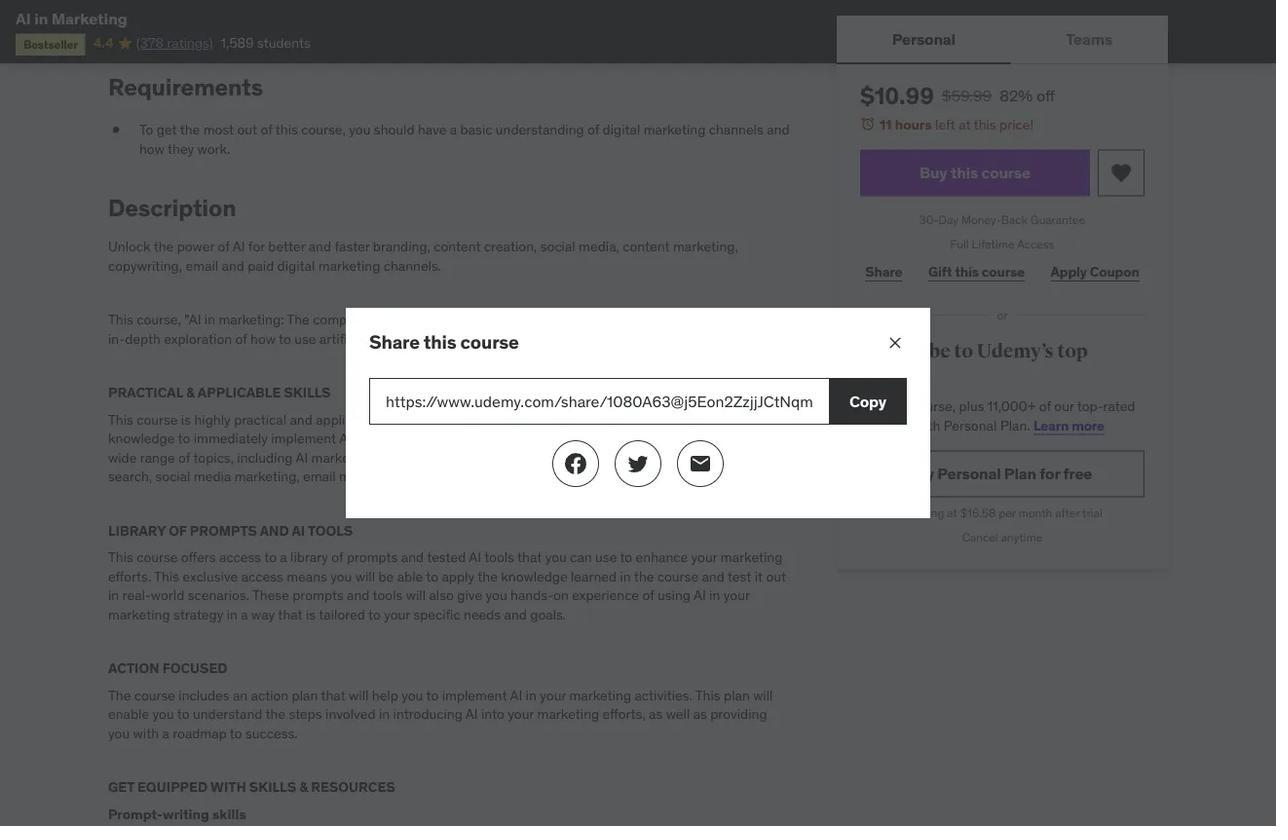 Task type: locate. For each thing, give the bounding box(es) containing it.
creation,
[[484, 238, 537, 256]]

in down applicable
[[355, 430, 366, 448]]

0 horizontal spatial plan
[[292, 687, 318, 705]]

the up they
[[180, 121, 200, 139]]

social down range
[[155, 468, 191, 486]]

a right covers on the right
[[775, 430, 783, 448]]

at right left
[[959, 115, 971, 133]]

this left price!
[[974, 115, 997, 133]]

0 vertical spatial knowledge
[[108, 430, 175, 448]]

0 vertical spatial access
[[219, 549, 261, 567]]

prompts down means
[[293, 587, 344, 605]]

wide
[[108, 449, 137, 467]]

access up these
[[241, 568, 283, 586]]

media, down covers on the right
[[708, 449, 749, 467]]

off
[[1037, 85, 1055, 105]]

to up various
[[458, 311, 470, 329]]

1 horizontal spatial how
[[251, 330, 276, 348]]

2 horizontal spatial use
[[595, 549, 617, 567]]

course, inside to get the most out of this course, you should have a basic understanding of digital marketing channels and how they work.
[[301, 121, 346, 139]]

& up highly
[[186, 384, 195, 402]]

0 horizontal spatial with
[[133, 725, 159, 743]]

digital inside to get the most out of this course, you should have a basic understanding of digital marketing channels and how they work.
[[603, 121, 641, 139]]

to down understand
[[230, 725, 242, 743]]

1 horizontal spatial for
[[1040, 464, 1060, 484]]

1 horizontal spatial use
[[473, 311, 495, 329]]

0 horizontal spatial &
[[186, 384, 195, 402]]

knowledge inside 'library of prompts and ai tools this course offers access to a library of prompts and tested ai tools that you can use to enhance your marketing efforts. this exclusive access means you will be able to apply the knowledge learned in the course and test it out in real-world scenarios. these prompts and tools will also give you hands-on experience of using ai in your marketing strategy in a way that is tailored to your specific needs and goals.'
[[501, 568, 568, 586]]

1 horizontal spatial channels
[[709, 121, 764, 139]]

2 vertical spatial that
[[321, 687, 346, 705]]

buy
[[920, 163, 948, 183]]

1 vertical spatial activities.
[[635, 687, 693, 705]]

1 vertical spatial the
[[662, 430, 684, 448]]

to left udemy's
[[954, 340, 973, 363]]

0 vertical spatial implement
[[271, 430, 336, 448]]

this
[[108, 311, 133, 329], [108, 411, 133, 429], [108, 549, 133, 567], [154, 568, 179, 586], [696, 687, 721, 705]]

month
[[1019, 506, 1053, 521]]

media, up chatgpt
[[579, 238, 620, 256]]

how down to
[[139, 141, 165, 158]]

1 as from the left
[[649, 706, 663, 724]]

1 vertical spatial everyday
[[543, 430, 598, 448]]

1 vertical spatial channels
[[569, 330, 624, 348]]

tools inside practical & applicable skills this course is highly practical and applicable to everyday marketing jobs, providing you with the tools and knowledge to immediately implement ai in your marketing strategy and everyday activities. the course covers a wide range of topics, including ai marketing tools, branding, content marketing, design, paid social media, paid search, social media marketing, email marketing, seo marketing, website management and marketing insights.
[[689, 411, 719, 429]]

providing right jobs,
[[552, 411, 609, 429]]

implement up including
[[271, 430, 336, 448]]

share this course dialog
[[346, 308, 931, 518]]

to
[[458, 311, 470, 329], [279, 330, 291, 348], [954, 340, 973, 363], [381, 411, 394, 429], [178, 430, 190, 448], [264, 549, 277, 567], [620, 549, 633, 567], [426, 568, 439, 586], [368, 606, 381, 624], [426, 687, 439, 705], [177, 706, 190, 724], [230, 725, 242, 743]]

use
[[473, 311, 495, 329], [294, 330, 316, 348], [595, 549, 617, 567]]

0 vertical spatial digital
[[603, 121, 641, 139]]

paid
[[248, 257, 274, 275], [640, 449, 666, 467], [752, 449, 778, 467]]

marketing, down tools,
[[339, 468, 404, 486]]

the inside practical & applicable skills this course is highly practical and applicable to everyday marketing jobs, providing you with the tools and knowledge to immediately implement ai in your marketing strategy and everyday activities. the course covers a wide range of topics, including ai marketing tools, branding, content marketing, design, paid social media, paid search, social media marketing, email marketing, seo marketing, website management and marketing insights.
[[662, 430, 684, 448]]

implement inside action focused the course includes an action plan that will help you to implement ai in your marketing activities. this plan will enable you to understand the steps involved in introducing ai into your marketing efforts, as well as providing you with a roadmap to success.
[[442, 687, 507, 705]]

share inside button
[[866, 263, 903, 280]]

1 vertical spatial at
[[948, 506, 958, 521]]

action
[[108, 660, 159, 678]]

1 horizontal spatial that
[[321, 687, 346, 705]]

this inside button
[[951, 163, 979, 183]]

1 horizontal spatial knowledge
[[501, 568, 568, 586]]

2 vertical spatial the
[[108, 687, 131, 705]]

knowledge inside practical & applicable skills this course is highly practical and applicable to everyday marketing jobs, providing you with the tools and knowledge to immediately implement ai in your marketing strategy and everyday activities. the course covers a wide range of topics, including ai marketing tools, branding, content marketing, design, paid social media, paid search, social media marketing, email marketing, seo marketing, website management and marketing insights.
[[108, 430, 175, 448]]

apply coupon button
[[1046, 253, 1145, 292]]

skills up applicable
[[284, 384, 331, 402]]

teams
[[1066, 29, 1113, 49]]

course up enable
[[134, 687, 175, 705]]

0 horizontal spatial the
[[108, 687, 131, 705]]

subscribe
[[861, 340, 951, 363]]

0 vertical spatial media,
[[579, 238, 620, 256]]

social
[[541, 238, 576, 256], [670, 449, 705, 467], [155, 468, 191, 486]]

better
[[268, 238, 305, 256]]

use up 'learned'
[[595, 549, 617, 567]]

this for get this course, plus 11,000+ of our top-rated courses, with personal plan.
[[886, 397, 908, 415]]

strategy down "scenarios."
[[173, 606, 224, 624]]

areas
[[507, 330, 540, 348]]

and down hands- at the left bottom of the page
[[504, 606, 527, 624]]

"ai
[[184, 311, 201, 329]]

1 vertical spatial skills
[[249, 779, 296, 796]]

1 vertical spatial branding,
[[413, 449, 471, 467]]

0 vertical spatial providing
[[552, 411, 609, 429]]

knowledge
[[108, 430, 175, 448], [501, 568, 568, 586]]

course up back
[[982, 163, 1031, 183]]

2 horizontal spatial medium image
[[689, 452, 712, 476]]

1 vertical spatial access
[[241, 568, 283, 586]]

the inside to get the most out of this course, you should have a basic understanding of digital marketing channels and how they work.
[[180, 121, 200, 139]]

as left well in the right bottom of the page
[[649, 706, 663, 724]]

0 vertical spatial branding,
[[373, 238, 431, 256]]

library
[[291, 549, 328, 567]]

a left roadmap at the left bottom
[[162, 725, 169, 743]]

out right it
[[766, 568, 787, 586]]

with inside practical & applicable skills this course is highly practical and applicable to everyday marketing jobs, providing you with the tools and knowledge to immediately implement ai in your marketing strategy and everyday activities. the course covers a wide range of topics, including ai marketing tools, branding, content marketing, design, paid social media, paid search, social media marketing, email marketing, seo marketing, website management and marketing insights.
[[637, 411, 663, 429]]

course down practical
[[137, 411, 178, 429]]

teams button
[[1011, 16, 1168, 62]]

tools inside this course, "ai in marketing: the complete guide on how to use ai tools and chatgpt in marketing", provides an in-depth exploration of how to use artificial intelligence in various areas and channels of marketing.
[[514, 311, 544, 329]]

wishlist image
[[1110, 161, 1133, 185]]

course, inside this course, "ai in marketing: the complete guide on how to use ai tools and chatgpt in marketing", provides an in-depth exploration of how to use artificial intelligence in various areas and channels of marketing.
[[137, 311, 181, 329]]

experience
[[572, 587, 639, 605]]

at left $16.58
[[948, 506, 958, 521]]

& inside practical & applicable skills this course is highly practical and applicable to everyday marketing jobs, providing you with the tools and knowledge to immediately implement ai in your marketing strategy and everyday activities. the course covers a wide range of topics, including ai marketing tools, branding, content marketing, design, paid social media, paid search, social media marketing, email marketing, seo marketing, website management and marketing insights.
[[186, 384, 195, 402]]

the down marketing.
[[666, 411, 686, 429]]

email up tools
[[303, 468, 336, 486]]

medium image
[[564, 452, 588, 476], [627, 452, 650, 476], [689, 452, 712, 476]]

skills
[[284, 384, 331, 402], [249, 779, 296, 796]]

this
[[974, 115, 997, 133], [276, 121, 298, 139], [951, 163, 979, 183], [955, 263, 979, 280], [424, 330, 457, 354], [886, 397, 908, 415]]

share for share
[[866, 263, 903, 280]]

1 vertical spatial course,
[[137, 311, 181, 329]]

digital
[[603, 121, 641, 139], [277, 257, 315, 275]]

1 vertical spatial is
[[306, 606, 316, 624]]

guarantee
[[1031, 213, 1086, 228]]

practical
[[234, 411, 287, 429]]

0 vertical spatial share
[[866, 263, 903, 280]]

channels inside this course, "ai in marketing: the complete guide on how to use ai tools and chatgpt in marketing", provides an in-depth exploration of how to use artificial intelligence in various areas and channels of marketing.
[[569, 330, 624, 348]]

you up design, at the left of the page
[[612, 411, 634, 429]]

the inside the unlock the power of ai for better and faster branding, content creation, social media, content marketing, copywriting, email and paid digital marketing channels.
[[154, 238, 174, 256]]

(378 ratings)
[[136, 34, 213, 52]]

skills for applicable
[[284, 384, 331, 402]]

try personal plan for free
[[913, 464, 1093, 484]]

1 vertical spatial strategy
[[173, 606, 224, 624]]

0 horizontal spatial an
[[233, 687, 248, 705]]

practical & applicable skills this course is highly practical and applicable to everyday marketing jobs, providing you with the tools and knowledge to immediately implement ai in your marketing strategy and everyday activities. the course covers a wide range of topics, including ai marketing tools, branding, content marketing, design, paid social media, paid search, social media marketing, email marketing, seo marketing, website management and marketing insights.
[[108, 384, 784, 486]]

close modal image
[[886, 333, 905, 353]]

channels inside to get the most out of this course, you should have a basic understanding of digital marketing channels and how they work.
[[709, 121, 764, 139]]

paid up insights. at the bottom of the page
[[752, 449, 778, 467]]

the down enhance
[[634, 568, 654, 586]]

0 vertical spatial an
[[773, 311, 788, 329]]

1 horizontal spatial course,
[[301, 121, 346, 139]]

most
[[203, 121, 234, 139]]

2 vertical spatial personal
[[938, 464, 1001, 484]]

artificial
[[319, 330, 368, 348]]

content inside practical & applicable skills this course is highly practical and applicable to everyday marketing jobs, providing you with the tools and knowledge to immediately implement ai in your marketing strategy and everyday activities. the course covers a wide range of topics, including ai marketing tools, branding, content marketing, design, paid social media, paid search, social media marketing, email marketing, seo marketing, website management and marketing insights.
[[474, 449, 521, 467]]

1 horizontal spatial everyday
[[543, 430, 598, 448]]

1 vertical spatial that
[[278, 606, 303, 624]]

marketing inside the unlock the power of ai for better and faster branding, content creation, social media, content marketing, copywriting, email and paid digital marketing channels.
[[318, 257, 380, 275]]

1 horizontal spatial social
[[541, 238, 576, 256]]

0 horizontal spatial for
[[248, 238, 265, 256]]

1 plan from the left
[[292, 687, 318, 705]]

11,000+
[[988, 397, 1036, 415]]

0 horizontal spatial strategy
[[173, 606, 224, 624]]

2 horizontal spatial with
[[915, 416, 941, 434]]

paid down better at top
[[248, 257, 274, 275]]

course up using
[[658, 568, 699, 586]]

1 horizontal spatial &
[[299, 779, 308, 796]]

0 vertical spatial out
[[237, 121, 257, 139]]

providing right well in the right bottom of the page
[[711, 706, 768, 724]]

1 vertical spatial media,
[[708, 449, 749, 467]]

test
[[728, 568, 752, 586]]

learn
[[1034, 416, 1069, 434]]

2 vertical spatial use
[[595, 549, 617, 567]]

subscribe to udemy's top courses
[[861, 340, 1088, 388]]

this right 'most'
[[276, 121, 298, 139]]

media,
[[579, 238, 620, 256], [708, 449, 749, 467]]

1 vertical spatial social
[[670, 449, 705, 467]]

1 horizontal spatial out
[[766, 568, 787, 586]]

None text field
[[369, 378, 829, 425]]

social inside the unlock the power of ai for better and faster branding, content creation, social media, content marketing, copywriting, email and paid digital marketing channels.
[[541, 238, 576, 256]]

cancel
[[963, 530, 999, 545]]

your right into
[[508, 706, 534, 724]]

applicable
[[198, 384, 281, 402]]

that inside action focused the course includes an action plan that will help you to implement ai in your marketing activities. this plan will enable you to understand the steps involved in introducing ai into your marketing efforts, as well as providing you with a roadmap to success.
[[321, 687, 346, 705]]

tools up areas
[[514, 311, 544, 329]]

this for gift this course
[[955, 263, 979, 280]]

help
[[372, 687, 398, 705]]

0 horizontal spatial channels
[[569, 330, 624, 348]]

efforts,
[[603, 706, 646, 724]]

knowledge up hands- at the left bottom of the page
[[501, 568, 568, 586]]

1 horizontal spatial the
[[287, 311, 310, 329]]

rated
[[1104, 397, 1136, 415]]

and right areas
[[543, 330, 566, 348]]

branding, up seo
[[413, 449, 471, 467]]

0 vertical spatial activities.
[[601, 430, 659, 448]]

you
[[349, 121, 371, 139], [612, 411, 634, 429], [545, 549, 567, 567], [331, 568, 352, 586], [486, 587, 507, 605], [402, 687, 423, 705], [152, 706, 174, 724], [108, 725, 130, 743]]

you right enable
[[152, 706, 174, 724]]

medium image up enhance
[[627, 452, 650, 476]]

in-
[[108, 330, 125, 348]]

0 horizontal spatial knowledge
[[108, 430, 175, 448]]

social right design, at the left of the page
[[670, 449, 705, 467]]

0 horizontal spatial media,
[[579, 238, 620, 256]]

2 plan from the left
[[724, 687, 750, 705]]

personal down plus
[[944, 416, 997, 434]]

0 horizontal spatial implement
[[271, 430, 336, 448]]

& inside get equipped with skills & resources prompt-writing skills
[[299, 779, 308, 796]]

1 horizontal spatial plan
[[724, 687, 750, 705]]

plan.
[[1000, 416, 1031, 434]]

is left tailored
[[306, 606, 316, 624]]

prompts
[[190, 522, 257, 540]]

0 vertical spatial strategy
[[464, 430, 514, 448]]

activities. up design, at the left of the page
[[601, 430, 659, 448]]

1 vertical spatial digital
[[277, 257, 315, 275]]

0 horizontal spatial out
[[237, 121, 257, 139]]

a inside action focused the course includes an action plan that will help you to implement ai in your marketing activities. this plan will enable you to understand the steps involved in introducing ai into your marketing efforts, as well as providing you with a roadmap to success.
[[162, 725, 169, 743]]

1 vertical spatial email
[[303, 468, 336, 486]]

0 vertical spatial course,
[[301, 121, 346, 139]]

0 horizontal spatial is
[[181, 411, 191, 429]]

1 vertical spatial implement
[[442, 687, 507, 705]]

prompts
[[347, 549, 398, 567], [293, 587, 344, 605]]

is inside 'library of prompts and ai tools this course offers access to a library of prompts and tested ai tools that you can use to enhance your marketing efforts. this exclusive access means you will be able to apply the knowledge learned in the course and test it out in real-world scenarios. these prompts and tools will also give you hands-on experience of using ai in your marketing strategy in a way that is tailored to your specific needs and goals.'
[[306, 606, 316, 624]]

this inside the get this course, plus 11,000+ of our top-rated courses, with personal plan.
[[886, 397, 908, 415]]

0 vertical spatial channels
[[709, 121, 764, 139]]

0 vertical spatial use
[[473, 311, 495, 329]]

this inside this course, "ai in marketing: the complete guide on how to use ai tools and chatgpt in marketing", provides an in-depth exploration of how to use artificial intelligence in various areas and channels of marketing.
[[108, 311, 133, 329]]

well
[[666, 706, 690, 724]]

2 as from the left
[[694, 706, 707, 724]]

the
[[287, 311, 310, 329], [662, 430, 684, 448], [108, 687, 131, 705]]

digital down better at top
[[277, 257, 315, 275]]

price!
[[1000, 115, 1034, 133]]

1 vertical spatial for
[[1040, 464, 1060, 484]]

how up the share this course
[[429, 311, 455, 329]]

this right buy
[[951, 163, 979, 183]]

immediately
[[194, 430, 268, 448]]

tools
[[308, 522, 353, 540]]

how
[[139, 141, 165, 158], [429, 311, 455, 329], [251, 330, 276, 348]]

the inside action focused the course includes an action plan that will help you to implement ai in your marketing activities. this plan will enable you to understand the steps involved in introducing ai into your marketing efforts, as well as providing you with a roadmap to success.
[[266, 706, 286, 724]]

and up covers on the right
[[722, 411, 745, 429]]

enhance
[[636, 549, 688, 567]]

1 horizontal spatial digital
[[603, 121, 641, 139]]

0 vertical spatial how
[[139, 141, 165, 158]]

0 vertical spatial &
[[186, 384, 195, 402]]

1 horizontal spatial implement
[[442, 687, 507, 705]]

chatgpt
[[573, 311, 628, 329]]

to inside subscribe to udemy's top courses
[[954, 340, 973, 363]]

marketing, right seo
[[438, 468, 503, 486]]

practical
[[108, 384, 183, 402]]

everyday up tools,
[[397, 411, 451, 429]]

1 horizontal spatial medium image
[[627, 452, 650, 476]]

in
[[34, 8, 48, 28], [205, 311, 215, 329], [631, 311, 642, 329], [445, 330, 456, 348], [355, 430, 366, 448], [620, 568, 631, 586], [108, 587, 119, 605], [710, 587, 721, 605], [227, 606, 238, 624], [526, 687, 537, 705], [379, 706, 390, 724]]

of down tools
[[332, 549, 344, 567]]

&
[[186, 384, 195, 402], [299, 779, 308, 796]]

this inside to get the most out of this course, you should have a basic understanding of digital marketing channels and how they work.
[[276, 121, 298, 139]]

basic
[[461, 121, 493, 139]]

library
[[108, 522, 166, 540]]

and down jobs,
[[517, 430, 540, 448]]

of
[[169, 522, 187, 540]]

course, left the should
[[301, 121, 346, 139]]

1 horizontal spatial email
[[303, 468, 336, 486]]

providing
[[552, 411, 609, 429], [711, 706, 768, 724]]

0 horizontal spatial email
[[186, 257, 218, 275]]

in down "scenarios."
[[227, 606, 238, 624]]

in right chatgpt
[[631, 311, 642, 329]]

use up various
[[473, 311, 495, 329]]

1 vertical spatial on
[[554, 587, 569, 605]]

2 horizontal spatial course,
[[912, 397, 956, 415]]

your
[[369, 430, 395, 448], [691, 549, 718, 567], [724, 587, 750, 605], [384, 606, 410, 624], [540, 687, 566, 705], [508, 706, 534, 724]]

strategy inside practical & applicable skills this course is highly practical and applicable to everyday marketing jobs, providing you with the tools and knowledge to immediately implement ai in your marketing strategy and everyday activities. the course covers a wide range of topics, including ai marketing tools, branding, content marketing, design, paid social media, paid search, social media marketing, email marketing, seo marketing, website management and marketing insights.
[[464, 430, 514, 448]]

2 horizontal spatial how
[[429, 311, 455, 329]]

0 vertical spatial the
[[287, 311, 310, 329]]

for inside the unlock the power of ai for better and faster branding, content creation, social media, content marketing, copywriting, email and paid digital marketing channels.
[[248, 238, 265, 256]]

learn more
[[1034, 416, 1105, 434]]

1 horizontal spatial with
[[637, 411, 663, 429]]

of right power
[[218, 238, 230, 256]]

in inside practical & applicable skills this course is highly practical and applicable to everyday marketing jobs, providing you with the tools and knowledge to immediately implement ai in your marketing strategy and everyday activities. the course covers a wide range of topics, including ai marketing tools, branding, content marketing, design, paid social media, paid search, social media marketing, email marketing, seo marketing, website management and marketing insights.
[[355, 430, 366, 448]]

1 vertical spatial knowledge
[[501, 568, 568, 586]]

action
[[251, 687, 289, 705]]

and left alarm icon
[[767, 121, 790, 139]]

money-
[[962, 213, 1002, 228]]

branding, up "channels."
[[373, 238, 431, 256]]

1 horizontal spatial media,
[[708, 449, 749, 467]]

depth
[[125, 330, 161, 348]]

of inside the unlock the power of ai for better and faster branding, content creation, social media, content marketing, copywriting, email and paid digital marketing channels.
[[218, 238, 230, 256]]

0 horizontal spatial share
[[369, 330, 420, 354]]

course,
[[301, 121, 346, 139], [137, 311, 181, 329], [912, 397, 956, 415]]

into
[[481, 706, 505, 724]]

this inside dialog
[[424, 330, 457, 354]]

and left faster
[[309, 238, 331, 256]]

digital inside the unlock the power of ai for better and faster branding, content creation, social media, content marketing, copywriting, email and paid digital marketing channels.
[[277, 257, 315, 275]]

(378
[[136, 34, 164, 52]]

to down marketing:
[[279, 330, 291, 348]]

email down power
[[186, 257, 218, 275]]

implement
[[271, 430, 336, 448], [442, 687, 507, 705]]

small image
[[133, 6, 152, 26]]

0 vertical spatial at
[[959, 115, 971, 133]]

skills inside get equipped with skills & resources prompt-writing skills
[[249, 779, 296, 796]]

share for share this course
[[369, 330, 420, 354]]

real-
[[122, 587, 151, 605]]

get
[[157, 121, 177, 139]]

this up courses,
[[886, 397, 908, 415]]

medium image left insights. at the bottom of the page
[[689, 452, 712, 476]]

to left immediately on the left
[[178, 430, 190, 448]]

gift
[[929, 263, 953, 280]]

personal up $16.58
[[938, 464, 1001, 484]]

this inside practical & applicable skills this course is highly practical and applicable to everyday marketing jobs, providing you with the tools and knowledge to immediately implement ai in your marketing strategy and everyday activities. the course covers a wide range of topics, including ai marketing tools, branding, content marketing, design, paid social media, paid search, social media marketing, email marketing, seo marketing, website management and marketing insights.
[[108, 411, 133, 429]]

tab list
[[837, 16, 1168, 64]]

0 horizontal spatial paid
[[248, 257, 274, 275]]

channels.
[[384, 257, 442, 275]]

tools
[[514, 311, 544, 329], [689, 411, 719, 429], [484, 549, 514, 567], [373, 587, 403, 605]]

1 vertical spatial an
[[233, 687, 248, 705]]

top-
[[1078, 397, 1104, 415]]

0 vertical spatial on
[[411, 311, 426, 329]]

digital right understanding
[[603, 121, 641, 139]]

0 vertical spatial is
[[181, 411, 191, 429]]

you up "introducing"
[[402, 687, 423, 705]]

skills inside practical & applicable skills this course is highly practical and applicable to everyday marketing jobs, providing you with the tools and knowledge to immediately implement ai in your marketing strategy and everyday activities. the course covers a wide range of topics, including ai marketing tools, branding, content marketing, design, paid social media, paid search, social media marketing, email marketing, seo marketing, website management and marketing insights.
[[284, 384, 331, 402]]

faster
[[335, 238, 370, 256]]

0 vertical spatial skills
[[284, 384, 331, 402]]

as
[[649, 706, 663, 724], [694, 706, 707, 724]]

1 horizontal spatial providing
[[711, 706, 768, 724]]

1 vertical spatial out
[[766, 568, 787, 586]]

0 vertical spatial prompts
[[347, 549, 398, 567]]

ai inside the unlock the power of ai for better and faster branding, content creation, social media, content marketing, copywriting, email and paid digital marketing channels.
[[233, 238, 245, 256]]

access down the prompts
[[219, 549, 261, 567]]

share inside dialog
[[369, 330, 420, 354]]

and
[[767, 121, 790, 139], [309, 238, 331, 256], [222, 257, 245, 275], [547, 311, 570, 329], [543, 330, 566, 348], [290, 411, 313, 429], [722, 411, 745, 429], [517, 430, 540, 448], [641, 468, 664, 486], [401, 549, 424, 567], [702, 568, 725, 586], [347, 587, 370, 605], [504, 606, 527, 624]]

with right courses,
[[915, 416, 941, 434]]

personal up $10.99
[[892, 29, 956, 49]]

1 vertical spatial &
[[299, 779, 308, 796]]

the inside this course, "ai in marketing: the complete guide on how to use ai tools and chatgpt in marketing", provides an in-depth exploration of how to use artificial intelligence in various areas and channels of marketing.
[[287, 311, 310, 329]]

0 vertical spatial everyday
[[397, 411, 451, 429]]



Task type: vqa. For each thing, say whether or not it's contained in the screenshot.
Mac Basics on the left top of page
no



Task type: describe. For each thing, give the bounding box(es) containing it.
is inside practical & applicable skills this course is highly practical and applicable to everyday marketing jobs, providing you with the tools and knowledge to immediately implement ai in your marketing strategy and everyday activities. the course covers a wide range of topics, including ai marketing tools, branding, content marketing, design, paid social media, paid search, social media marketing, email marketing, seo marketing, website management and marketing insights.
[[181, 411, 191, 429]]

providing inside practical & applicable skills this course is highly practical and applicable to everyday marketing jobs, providing you with the tools and knowledge to immediately implement ai in your marketing strategy and everyday activities. the course covers a wide range of topics, including ai marketing tools, branding, content marketing, design, paid social media, paid search, social media marketing, email marketing, seo marketing, website management and marketing insights.
[[552, 411, 609, 429]]

at inside starting at $16.58 per month after trial cancel anytime
[[948, 506, 958, 521]]

of left using
[[643, 587, 655, 605]]

0 horizontal spatial that
[[278, 606, 303, 624]]

and right management
[[641, 468, 664, 486]]

a inside practical & applicable skills this course is highly practical and applicable to everyday marketing jobs, providing you with the tools and knowledge to immediately implement ai in your marketing strategy and everyday activities. the course covers a wide range of topics, including ai marketing tools, branding, content marketing, design, paid social media, paid search, social media marketing, email marketing, seo marketing, website management and marketing insights.
[[775, 430, 783, 448]]

tested
[[427, 549, 466, 567]]

the inside action focused the course includes an action plan that will help you to implement ai in your marketing activities. this plan will enable you to understand the steps involved in introducing ai into your marketing efforts, as well as providing you with a roadmap to success.
[[108, 687, 131, 705]]

and up tailored
[[347, 587, 370, 605]]

course up efforts. in the left of the page
[[137, 549, 178, 567]]

82%
[[1000, 85, 1033, 105]]

strategy inside 'library of prompts and ai tools this course offers access to a library of prompts and tested ai tools that you can use to enhance your marketing efforts. this exclusive access means you will be able to apply the knowledge learned in the course and test it out in real-world scenarios. these prompts and tools will also give you hands-on experience of using ai in your marketing strategy in a way that is tailored to your specific needs and goals.'
[[173, 606, 224, 624]]

$10.99 $59.99 82% off
[[861, 81, 1055, 110]]

efforts.
[[108, 568, 151, 586]]

skills
[[212, 806, 246, 823]]

and right practical
[[290, 411, 313, 429]]

design,
[[593, 449, 637, 467]]

tools,
[[376, 449, 410, 467]]

in down help
[[379, 706, 390, 724]]

tab list containing personal
[[837, 16, 1168, 64]]

on inside this course, "ai in marketing: the complete guide on how to use ai tools and chatgpt in marketing", provides an in-depth exploration of how to use artificial intelligence in various areas and channels of marketing.
[[411, 311, 426, 329]]

get this course, plus 11,000+ of our top-rated courses, with personal plan.
[[861, 397, 1136, 434]]

personal inside 'button'
[[892, 29, 956, 49]]

copy button
[[829, 378, 907, 425]]

search,
[[108, 468, 152, 486]]

get equipped with skills & resources prompt-writing skills
[[108, 779, 395, 823]]

a left library
[[280, 549, 287, 567]]

marketing",
[[645, 311, 714, 329]]

try
[[913, 464, 935, 484]]

ratings)
[[167, 34, 213, 52]]

course left covers on the right
[[688, 430, 729, 448]]

ai inside this course, "ai in marketing: the complete guide on how to use ai tools and chatgpt in marketing", provides an in-depth exploration of how to use artificial intelligence in various areas and channels of marketing.
[[498, 311, 510, 329]]

you up needs
[[486, 587, 507, 605]]

various
[[460, 330, 503, 348]]

be
[[379, 568, 394, 586]]

use inside 'library of prompts and ai tools this course offers access to a library of prompts and tested ai tools that you can use to enhance your marketing efforts. this exclusive access means you will be able to apply the knowledge learned in the course and test it out in real-world scenarios. these prompts and tools will also give you hands-on experience of using ai in your marketing strategy in a way that is tailored to your specific needs and goals.'
[[595, 549, 617, 567]]

0 horizontal spatial everyday
[[397, 411, 451, 429]]

marketing, inside the unlock the power of ai for better and faster branding, content creation, social media, content marketing, copywriting, email and paid digital marketing channels.
[[673, 238, 739, 256]]

courses
[[861, 365, 931, 388]]

your down test
[[724, 587, 750, 605]]

1 medium image from the left
[[564, 452, 588, 476]]

includes
[[179, 687, 230, 705]]

of right understanding
[[588, 121, 600, 139]]

this for buy this course
[[951, 163, 979, 183]]

0 horizontal spatial use
[[294, 330, 316, 348]]

marketing.
[[642, 330, 708, 348]]

exploration
[[164, 330, 232, 348]]

highly
[[194, 411, 231, 429]]

library of prompts and ai tools this course offers access to a library of prompts and tested ai tools that you can use to enhance your marketing efforts. this exclusive access means you will be able to apply the knowledge learned in the course and test it out in real-world scenarios. these prompts and tools will also give you hands-on experience of using ai in your marketing strategy in a way that is tailored to your specific needs and goals.
[[108, 522, 787, 624]]

2 vertical spatial how
[[251, 330, 276, 348]]

content up marketing",
[[623, 238, 670, 256]]

marketing
[[52, 8, 127, 28]]

day
[[939, 213, 959, 228]]

copywriting,
[[108, 257, 182, 275]]

description
[[108, 193, 236, 223]]

paid inside the unlock the power of ai for better and faster branding, content creation, social media, content marketing, copywriting, email and paid digital marketing channels.
[[248, 257, 274, 275]]

ai in marketing
[[16, 8, 127, 28]]

able
[[397, 568, 423, 586]]

you right means
[[331, 568, 352, 586]]

should
[[374, 121, 415, 139]]

starting
[[903, 506, 945, 521]]

in left various
[[445, 330, 456, 348]]

and left test
[[702, 568, 725, 586]]

2 horizontal spatial social
[[670, 449, 705, 467]]

also
[[429, 587, 454, 605]]

alarm image
[[861, 116, 876, 132]]

1 horizontal spatial prompts
[[347, 549, 398, 567]]

website
[[507, 468, 554, 486]]

3 medium image from the left
[[689, 452, 712, 476]]

media, inside practical & applicable skills this course is highly practical and applicable to everyday marketing jobs, providing you with the tools and knowledge to immediately implement ai in your marketing strategy and everyday activities. the course covers a wide range of topics, including ai marketing tools, branding, content marketing, design, paid social media, paid search, social media marketing, email marketing, seo marketing, website management and marketing insights.
[[708, 449, 749, 467]]

work.
[[197, 141, 230, 158]]

with inside the get this course, plus 11,000+ of our top-rated courses, with personal plan.
[[915, 416, 941, 434]]

your down be
[[384, 606, 410, 624]]

your down "goals."
[[540, 687, 566, 705]]

content up "channels."
[[434, 238, 481, 256]]

insights.
[[733, 468, 784, 486]]

course inside button
[[982, 163, 1031, 183]]

0 horizontal spatial prompts
[[293, 587, 344, 605]]

the up the give
[[478, 568, 498, 586]]

a inside to get the most out of this course, you should have a basic understanding of digital marketing channels and how they work.
[[450, 121, 457, 139]]

and up marketing:
[[222, 257, 245, 275]]

and inside to get the most out of this course, you should have a basic understanding of digital marketing channels and how they work.
[[767, 121, 790, 139]]

your right enhance
[[691, 549, 718, 567]]

2 medium image from the left
[[627, 452, 650, 476]]

writing
[[163, 806, 209, 823]]

marketing, down including
[[235, 468, 300, 486]]

providing inside action focused the course includes an action plan that will help you to implement ai in your marketing activities. this plan will enable you to understand the steps involved in introducing ai into your marketing efforts, as well as providing you with a roadmap to success.
[[711, 706, 768, 724]]

in right "ai
[[205, 311, 215, 329]]

you down enable
[[108, 725, 130, 743]]

on inside 'library of prompts and ai tools this course offers access to a library of prompts and tested ai tools that you can use to enhance your marketing efforts. this exclusive access means you will be able to apply the knowledge learned in the course and test it out in real-world scenarios. these prompts and tools will also give you hands-on experience of using ai in your marketing strategy in a way that is tailored to your specific needs and goals.'
[[554, 587, 569, 605]]

1 horizontal spatial paid
[[640, 449, 666, 467]]

hands-
[[511, 587, 554, 605]]

tools down be
[[373, 587, 403, 605]]

skills for with
[[249, 779, 296, 796]]

world
[[151, 587, 185, 605]]

this for share this course
[[424, 330, 457, 354]]

to
[[139, 121, 153, 139]]

to up tools,
[[381, 411, 394, 429]]

branding, inside practical & applicable skills this course is highly practical and applicable to everyday marketing jobs, providing you with the tools and knowledge to immediately implement ai in your marketing strategy and everyday activities. the course covers a wide range of topics, including ai marketing tools, branding, content marketing, design, paid social media, paid search, social media marketing, email marketing, seo marketing, website management and marketing insights.
[[413, 449, 471, 467]]

to right tailored
[[368, 606, 381, 624]]

and
[[260, 522, 289, 540]]

learned
[[571, 568, 617, 586]]

specific
[[414, 606, 461, 624]]

course, inside the get this course, plus 11,000+ of our top-rated courses, with personal plan.
[[912, 397, 956, 415]]

share button
[[861, 253, 908, 292]]

to up also
[[426, 568, 439, 586]]

course inside dialog
[[461, 330, 519, 354]]

focused
[[162, 660, 228, 678]]

of down chatgpt
[[627, 330, 639, 348]]

activities. inside practical & applicable skills this course is highly practical and applicable to everyday marketing jobs, providing you with the tools and knowledge to immediately implement ai in your marketing strategy and everyday activities. the course covers a wide range of topics, including ai marketing tools, branding, content marketing, design, paid social media, paid search, social media marketing, email marketing, seo marketing, website management and marketing insights.
[[601, 430, 659, 448]]

11
[[880, 115, 892, 133]]

out inside to get the most out of this course, you should have a basic understanding of digital marketing channels and how they work.
[[237, 121, 257, 139]]

of right 'most'
[[261, 121, 273, 139]]

personal button
[[837, 16, 1011, 62]]

course down lifetime
[[982, 263, 1025, 280]]

prompt-
[[108, 806, 163, 823]]

2 horizontal spatial paid
[[752, 449, 778, 467]]

you left can
[[545, 549, 567, 567]]

xsmall image
[[108, 121, 124, 140]]

of down marketing:
[[235, 330, 247, 348]]

using
[[658, 587, 691, 605]]

free
[[1064, 464, 1093, 484]]

0 vertical spatial that
[[518, 549, 542, 567]]

intelligence
[[371, 330, 442, 348]]

understand
[[193, 706, 263, 724]]

to down and
[[264, 549, 277, 567]]

course inside action focused the course includes an action plan that will help you to implement ai in your marketing activities. this plan will enable you to understand the steps involved in introducing ai into your marketing efforts, as well as providing you with a roadmap to success.
[[134, 687, 175, 705]]

$59.99
[[942, 85, 992, 105]]

marketing, up website
[[524, 449, 589, 467]]

jobs,
[[520, 411, 549, 429]]

starting at $16.58 per month after trial cancel anytime
[[903, 506, 1103, 545]]

have
[[418, 121, 447, 139]]

left
[[936, 115, 956, 133]]

plan
[[1005, 464, 1037, 484]]

and up able
[[401, 549, 424, 567]]

needs
[[464, 606, 501, 624]]

out inside 'library of prompts and ai tools this course offers access to a library of prompts and tested ai tools that you can use to enhance your marketing efforts. this exclusive access means you will be able to apply the knowledge learned in the course and test it out in real-world scenarios. these prompts and tools will also give you hands-on experience of using ai in your marketing strategy in a way that is tailored to your specific needs and goals.'
[[766, 568, 787, 586]]

requirements
[[108, 72, 263, 102]]

provides
[[718, 311, 770, 329]]

enable
[[108, 706, 149, 724]]

media, inside the unlock the power of ai for better and faster branding, content creation, social media, content marketing, copywriting, email and paid digital marketing channels.
[[579, 238, 620, 256]]

branding, inside the unlock the power of ai for better and faster branding, content creation, social media, content marketing, copywriting, email and paid digital marketing channels.
[[373, 238, 431, 256]]

way
[[252, 606, 275, 624]]

2 vertical spatial social
[[155, 468, 191, 486]]

in down "goals."
[[526, 687, 537, 705]]

the inside practical & applicable skills this course is highly practical and applicable to everyday marketing jobs, providing you with the tools and knowledge to immediately implement ai in your marketing strategy and everyday activities. the course covers a wide range of topics, including ai marketing tools, branding, content marketing, design, paid social media, paid search, social media marketing, email marketing, seo marketing, website management and marketing insights.
[[666, 411, 686, 429]]

30-day money-back guarantee full lifetime access
[[920, 213, 1086, 252]]

none text field inside the share this course dialog
[[369, 378, 829, 425]]

resources
[[311, 779, 395, 796]]

an inside action focused the course includes an action plan that will help you to implement ai in your marketing activities. this plan will enable you to understand the steps involved in introducing ai into your marketing efforts, as well as providing you with a roadmap to success.
[[233, 687, 248, 705]]

a left way
[[241, 606, 248, 624]]

students
[[257, 34, 311, 52]]

you inside to get the most out of this course, you should have a basic understanding of digital marketing channels and how they work.
[[349, 121, 371, 139]]

in up bestseller
[[34, 8, 48, 28]]

in left real-
[[108, 587, 119, 605]]

in up experience
[[620, 568, 631, 586]]

lifetime
[[972, 237, 1015, 252]]

tools up hands- at the left bottom of the page
[[484, 549, 514, 567]]

this inside action focused the course includes an action plan that will help you to implement ai in your marketing activities. this plan will enable you to understand the steps involved in introducing ai into your marketing efforts, as well as providing you with a roadmap to success.
[[696, 687, 721, 705]]

trial
[[1083, 506, 1103, 521]]

you inside practical & applicable skills this course is highly practical and applicable to everyday marketing jobs, providing you with the tools and knowledge to immediately implement ai in your marketing strategy and everyday activities. the course covers a wide range of topics, including ai marketing tools, branding, content marketing, design, paid social media, paid search, social media marketing, email marketing, seo marketing, website management and marketing insights.
[[612, 411, 634, 429]]

offers
[[181, 549, 216, 567]]

email inside the unlock the power of ai for better and faster branding, content creation, social media, content marketing, copywriting, email and paid digital marketing channels.
[[186, 257, 218, 275]]

to left enhance
[[620, 549, 633, 567]]

your inside practical & applicable skills this course is highly practical and applicable to everyday marketing jobs, providing you with the tools and knowledge to immediately implement ai in your marketing strategy and everyday activities. the course covers a wide range of topics, including ai marketing tools, branding, content marketing, design, paid social media, paid search, social media marketing, email marketing, seo marketing, website management and marketing insights.
[[369, 430, 395, 448]]

personal inside the get this course, plus 11,000+ of our top-rated courses, with personal plan.
[[944, 416, 997, 434]]

guide
[[373, 311, 407, 329]]

email inside practical & applicable skills this course is highly practical and applicable to everyday marketing jobs, providing you with the tools and knowledge to immediately implement ai in your marketing strategy and everyday activities. the course covers a wide range of topics, including ai marketing tools, branding, content marketing, design, paid social media, paid search, social media marketing, email marketing, seo marketing, website management and marketing insights.
[[303, 468, 336, 486]]

gift this course
[[929, 263, 1025, 280]]

give
[[457, 587, 483, 605]]

with inside action focused the course includes an action plan that will help you to implement ai in your marketing activities. this plan will enable you to understand the steps involved in introducing ai into your marketing efforts, as well as providing you with a roadmap to success.
[[133, 725, 159, 743]]

1 vertical spatial how
[[429, 311, 455, 329]]

to up roadmap at the left bottom
[[177, 706, 190, 724]]

30-
[[920, 213, 939, 228]]

full
[[951, 237, 969, 252]]

tailored
[[319, 606, 365, 624]]

to get the most out of this course, you should have a basic understanding of digital marketing channels and how they work.
[[139, 121, 790, 158]]

and left chatgpt
[[547, 311, 570, 329]]

in right using
[[710, 587, 721, 605]]

of inside the get this course, plus 11,000+ of our top-rated courses, with personal plan.
[[1040, 397, 1051, 415]]

activities. inside action focused the course includes an action plan that will help you to implement ai in your marketing activities. this plan will enable you to understand the steps involved in introducing ai into your marketing efforts, as well as providing you with a roadmap to success.
[[635, 687, 693, 705]]

$16.58
[[961, 506, 996, 521]]

how inside to get the most out of this course, you should have a basic understanding of digital marketing channels and how they work.
[[139, 141, 165, 158]]

share this course
[[369, 330, 519, 354]]

range
[[140, 449, 175, 467]]

an inside this course, "ai in marketing: the complete guide on how to use ai tools and chatgpt in marketing", provides an in-depth exploration of how to use artificial intelligence in various areas and channels of marketing.
[[773, 311, 788, 329]]

implement inside practical & applicable skills this course is highly practical and applicable to everyday marketing jobs, providing you with the tools and knowledge to immediately implement ai in your marketing strategy and everyday activities. the course covers a wide range of topics, including ai marketing tools, branding, content marketing, design, paid social media, paid search, social media marketing, email marketing, seo marketing, website management and marketing insights.
[[271, 430, 336, 448]]

courses,
[[861, 416, 912, 434]]

marketing:
[[219, 311, 284, 329]]

power
[[177, 238, 214, 256]]

marketing inside to get the most out of this course, you should have a basic understanding of digital marketing channels and how they work.
[[644, 121, 706, 139]]

more
[[1072, 416, 1105, 434]]

to up "introducing"
[[426, 687, 439, 705]]

of inside practical & applicable skills this course is highly practical and applicable to everyday marketing jobs, providing you with the tools and knowledge to immediately implement ai in your marketing strategy and everyday activities. the course covers a wide range of topics, including ai marketing tools, branding, content marketing, design, paid social media, paid search, social media marketing, email marketing, seo marketing, website management and marketing insights.
[[178, 449, 190, 467]]

equipped
[[137, 779, 208, 796]]

bestseller
[[23, 36, 78, 52]]



